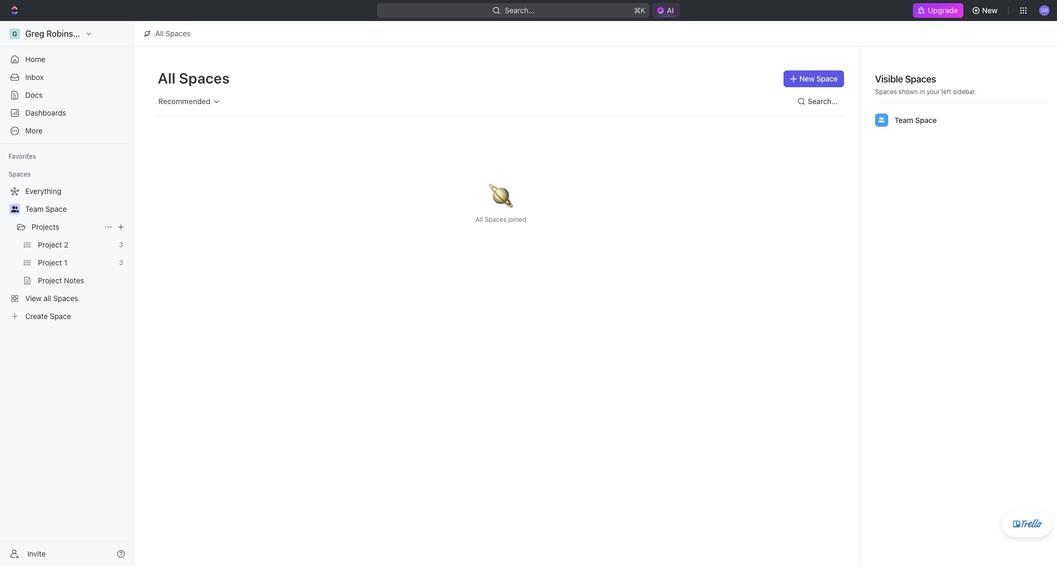 Task type: describe. For each thing, give the bounding box(es) containing it.
2 vertical spatial all
[[476, 216, 483, 224]]

projects
[[32, 223, 59, 232]]

search... inside button
[[808, 97, 838, 106]]

new space
[[800, 74, 838, 83]]

create
[[25, 312, 48, 321]]

sidebar navigation
[[0, 21, 136, 567]]

robinson's
[[46, 29, 90, 38]]

new for new space
[[800, 74, 815, 83]]

workspace
[[92, 29, 136, 38]]

greg
[[25, 29, 44, 38]]

project for project 2
[[38, 241, 62, 249]]

dashboards
[[25, 108, 66, 117]]

upgrade
[[929, 6, 959, 15]]

project 2
[[38, 241, 68, 249]]

project 1
[[38, 258, 67, 267]]

greg robinson's workspace
[[25, 29, 136, 38]]

1 vertical spatial all
[[158, 69, 176, 87]]

more button
[[4, 123, 129, 139]]

ai button
[[653, 3, 681, 18]]

1
[[64, 258, 67, 267]]

g
[[12, 30, 17, 38]]

recommended button
[[154, 93, 226, 111]]

project 2 link
[[38, 237, 115, 254]]

everything
[[25, 187, 61, 196]]

view all spaces link
[[4, 291, 127, 307]]

⌘k
[[634, 6, 646, 15]]

3 for 2
[[119, 241, 123, 249]]

sidebar.
[[954, 88, 977, 96]]

view
[[25, 294, 42, 303]]

team inside tree
[[25, 205, 44, 214]]

all
[[44, 294, 51, 303]]

favorites
[[8, 153, 36, 161]]

1 vertical spatial all spaces
[[158, 69, 230, 87]]

inbox
[[25, 73, 44, 82]]

space down the in
[[916, 116, 938, 124]]

notes
[[64, 276, 84, 285]]

space inside button
[[817, 74, 838, 83]]

2
[[64, 241, 68, 249]]

gr
[[1041, 7, 1049, 13]]

everything link
[[4, 183, 127, 200]]

joined
[[509, 216, 527, 224]]

create space link
[[4, 308, 127, 325]]

space down view all spaces link
[[50, 312, 71, 321]]

home
[[25, 55, 45, 64]]

shown
[[899, 88, 919, 96]]

favorites button
[[4, 151, 40, 163]]



Task type: vqa. For each thing, say whether or not it's contained in the screenshot.
1st "row" from the bottom of the page
no



Task type: locate. For each thing, give the bounding box(es) containing it.
all right workspace
[[155, 29, 164, 38]]

project inside "link"
[[38, 241, 62, 249]]

3
[[119, 241, 123, 249], [119, 259, 123, 267]]

visible
[[876, 74, 904, 85]]

gr button
[[1037, 2, 1054, 19]]

1 horizontal spatial new
[[983, 6, 998, 15]]

0 horizontal spatial team
[[25, 205, 44, 214]]

1 vertical spatial search...
[[808, 97, 838, 106]]

3 project from the top
[[38, 276, 62, 285]]

team down the everything
[[25, 205, 44, 214]]

project for project 1
[[38, 258, 62, 267]]

project left 2
[[38, 241, 62, 249]]

view all spaces
[[25, 294, 78, 303]]

search... button
[[794, 93, 845, 110]]

3 right project 2 "link"
[[119, 241, 123, 249]]

1 project from the top
[[38, 241, 62, 249]]

1 horizontal spatial team space
[[895, 116, 938, 124]]

team space link
[[25, 201, 127, 218]]

in
[[920, 88, 926, 96]]

tree containing everything
[[4, 183, 129, 325]]

2 vertical spatial project
[[38, 276, 62, 285]]

space
[[817, 74, 838, 83], [916, 116, 938, 124], [46, 205, 67, 214], [50, 312, 71, 321]]

1 vertical spatial new
[[800, 74, 815, 83]]

3 for 1
[[119, 259, 123, 267]]

1 horizontal spatial search...
[[808, 97, 838, 106]]

project up view all spaces
[[38, 276, 62, 285]]

new up search... button
[[800, 74, 815, 83]]

team space
[[895, 116, 938, 124], [25, 205, 67, 214]]

all
[[155, 29, 164, 38], [158, 69, 176, 87], [476, 216, 483, 224]]

user group image inside tree
[[11, 206, 19, 213]]

project
[[38, 241, 62, 249], [38, 258, 62, 267], [38, 276, 62, 285]]

0 vertical spatial user group image
[[879, 118, 886, 123]]

0 vertical spatial team
[[895, 116, 914, 124]]

your
[[927, 88, 940, 96]]

recommended
[[158, 97, 211, 106]]

0 vertical spatial all spaces
[[155, 29, 191, 38]]

all spaces
[[155, 29, 191, 38], [158, 69, 230, 87]]

1 horizontal spatial user group image
[[879, 118, 886, 123]]

0 vertical spatial new
[[983, 6, 998, 15]]

greg robinson's workspace, , element
[[9, 28, 20, 39]]

0 horizontal spatial search...
[[505, 6, 535, 15]]

project left the 1
[[38, 258, 62, 267]]

0 horizontal spatial new
[[800, 74, 815, 83]]

new right upgrade
[[983, 6, 998, 15]]

0 vertical spatial team space
[[895, 116, 938, 124]]

tree
[[4, 183, 129, 325]]

docs link
[[4, 87, 129, 104]]

more
[[25, 126, 43, 135]]

visible spaces spaces shown in your left sidebar.
[[876, 74, 977, 96]]

invite
[[27, 550, 46, 559]]

project notes link
[[38, 273, 127, 289]]

1 horizontal spatial team
[[895, 116, 914, 124]]

spaces
[[166, 29, 191, 38], [179, 69, 230, 87], [906, 74, 937, 85], [876, 88, 898, 96], [8, 171, 31, 178], [485, 216, 507, 224], [53, 294, 78, 303]]

0 horizontal spatial team space
[[25, 205, 67, 214]]

new for new
[[983, 6, 998, 15]]

tree inside sidebar navigation
[[4, 183, 129, 325]]

project for project notes
[[38, 276, 62, 285]]

all left joined
[[476, 216, 483, 224]]

docs
[[25, 91, 43, 99]]

0 vertical spatial 3
[[119, 241, 123, 249]]

spaces inside tree
[[53, 294, 78, 303]]

left
[[942, 88, 952, 96]]

new space button
[[784, 71, 845, 87]]

1 vertical spatial 3
[[119, 259, 123, 267]]

ai
[[667, 6, 674, 15]]

new button
[[968, 2, 1005, 19]]

2 3 from the top
[[119, 259, 123, 267]]

dashboards link
[[4, 105, 129, 122]]

1 vertical spatial user group image
[[11, 206, 19, 213]]

0 horizontal spatial user group image
[[11, 206, 19, 213]]

search...
[[505, 6, 535, 15], [808, 97, 838, 106]]

team space inside team space link
[[25, 205, 67, 214]]

1 vertical spatial team space
[[25, 205, 67, 214]]

project 1 link
[[38, 255, 115, 272]]

0 vertical spatial search...
[[505, 6, 535, 15]]

1 3 from the top
[[119, 241, 123, 249]]

3 up "project notes" link at the left
[[119, 259, 123, 267]]

team space down the in
[[895, 116, 938, 124]]

2 project from the top
[[38, 258, 62, 267]]

user group image
[[879, 118, 886, 123], [11, 206, 19, 213]]

projects link
[[32, 219, 100, 236]]

1 vertical spatial team
[[25, 205, 44, 214]]

space down everything link in the top of the page
[[46, 205, 67, 214]]

upgrade link
[[914, 3, 964, 18]]

0 vertical spatial all
[[155, 29, 164, 38]]

space up search... button
[[817, 74, 838, 83]]

project notes
[[38, 276, 84, 285]]

team space up projects
[[25, 205, 67, 214]]

team
[[895, 116, 914, 124], [25, 205, 44, 214]]

0 vertical spatial project
[[38, 241, 62, 249]]

1 vertical spatial project
[[38, 258, 62, 267]]

inbox link
[[4, 69, 129, 86]]

all up recommended
[[158, 69, 176, 87]]

team down the shown
[[895, 116, 914, 124]]

home link
[[4, 51, 129, 68]]

new
[[983, 6, 998, 15], [800, 74, 815, 83]]

all spaces joined
[[476, 216, 527, 224]]

create space
[[25, 312, 71, 321]]



